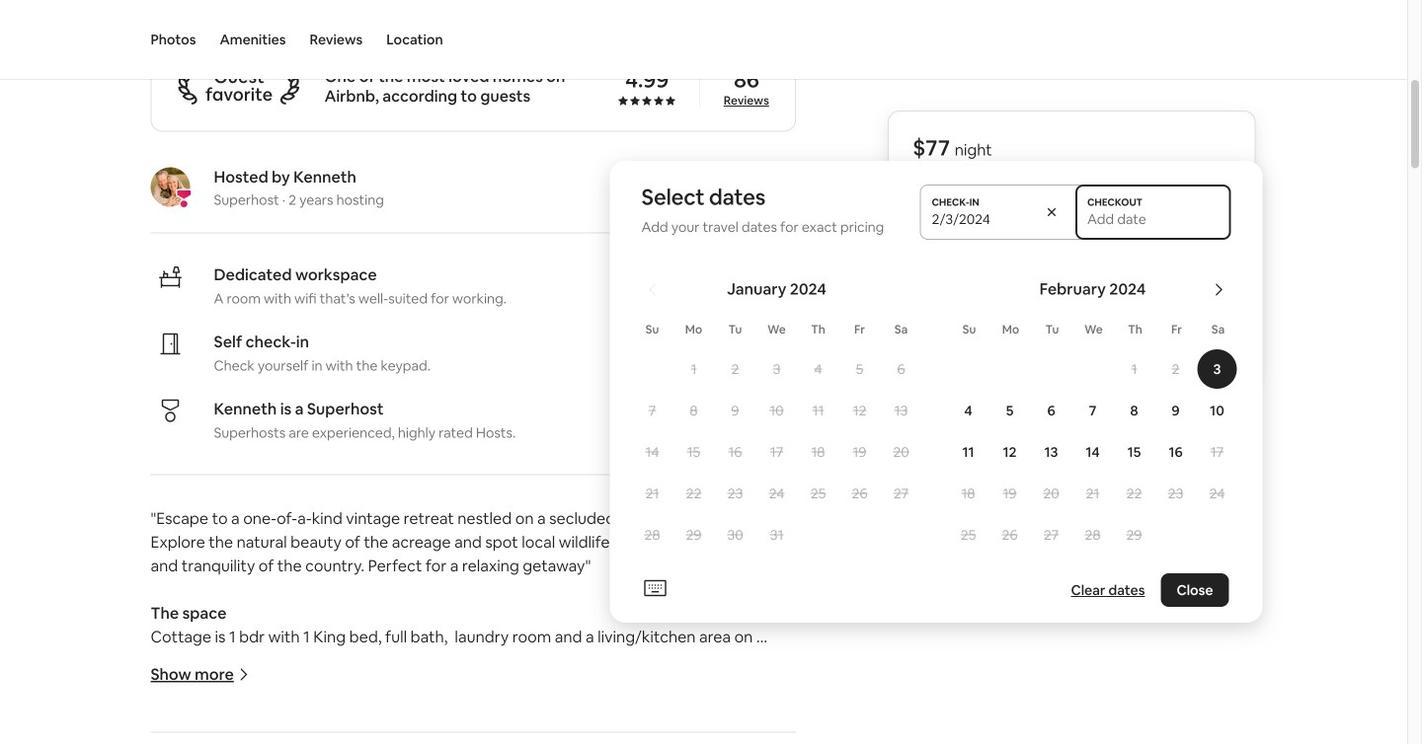 Task type: describe. For each thing, give the bounding box(es) containing it.
1 add date text field from the left
[[932, 210, 1028, 228]]



Task type: locate. For each thing, give the bounding box(es) containing it.
calendar application
[[610, 258, 1423, 599]]

0 horizontal spatial add date text field
[[932, 210, 1028, 228]]

Add date text field
[[932, 210, 1028, 228], [1088, 210, 1220, 228]]

2 add date text field from the left
[[1088, 210, 1220, 228]]

1 horizontal spatial add date text field
[[1088, 210, 1220, 228]]

host profile picture image
[[151, 167, 190, 207]]



Task type: vqa. For each thing, say whether or not it's contained in the screenshot.
2nd ADD DATE text box from right
yes



